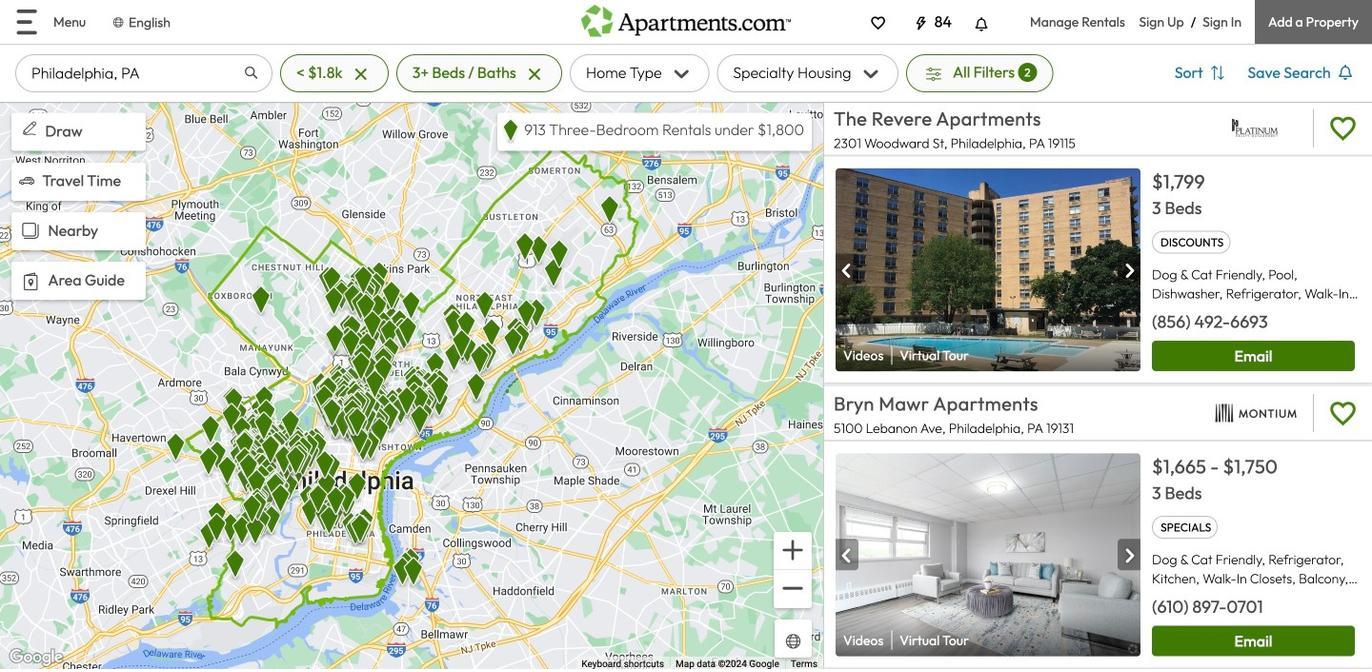 Task type: locate. For each thing, give the bounding box(es) containing it.
0 vertical spatial margin image
[[19, 173, 34, 188]]

apartments.com logo image
[[581, 0, 791, 37]]

placard image image
[[836, 255, 858, 287], [1118, 255, 1141, 287], [836, 541, 858, 572], [1118, 541, 1141, 572]]

google image
[[5, 646, 68, 670]]

0 vertical spatial margin image
[[19, 118, 40, 139]]

1 vertical spatial margin image
[[17, 218, 44, 245]]

margin image
[[19, 118, 40, 139], [17, 268, 44, 295]]

margin image
[[19, 173, 34, 188], [17, 218, 44, 245]]

satellite view image
[[782, 631, 804, 653]]

interior photo - bryn mawr apartments image
[[836, 454, 1141, 657]]

Location or Point of Interest text field
[[15, 54, 273, 92]]



Task type: vqa. For each thing, say whether or not it's contained in the screenshot.
alert
no



Task type: describe. For each thing, give the bounding box(es) containing it.
1 vertical spatial margin image
[[17, 268, 44, 295]]

building photo - the revere apartments image
[[836, 168, 1141, 372]]

map region
[[0, 102, 823, 670]]

platinum realty management image
[[1210, 105, 1302, 151]]



